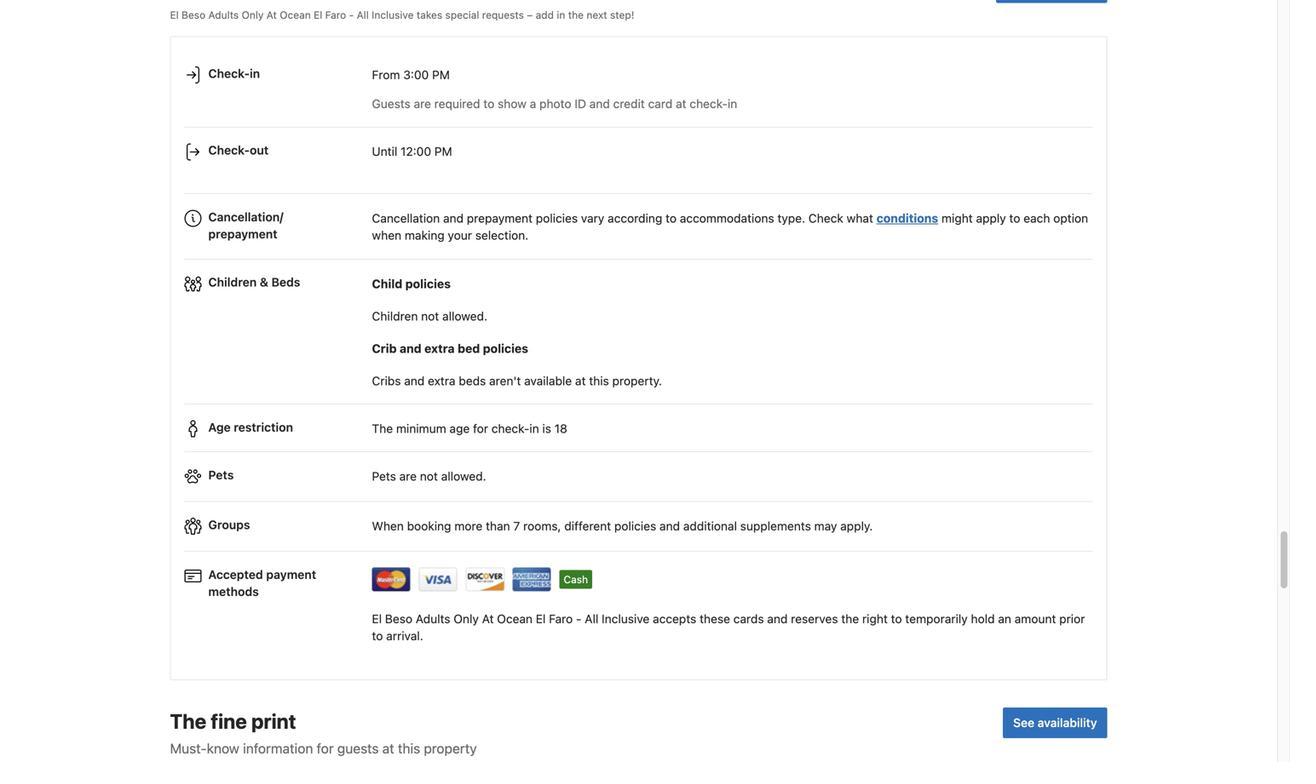Task type: locate. For each thing, give the bounding box(es) containing it.
photo
[[539, 97, 571, 111]]

are
[[414, 97, 431, 111], [399, 470, 417, 484]]

adults up arrival.
[[416, 612, 450, 626]]

property
[[424, 741, 477, 757]]

extra
[[424, 342, 455, 356], [428, 374, 456, 388]]

to right right
[[891, 612, 902, 626]]

2 horizontal spatial at
[[676, 97, 686, 111]]

extra left beds
[[428, 374, 456, 388]]

the for fine
[[170, 710, 206, 734]]

0 vertical spatial children
[[208, 275, 257, 289]]

1 horizontal spatial -
[[576, 612, 582, 626]]

adults inside el beso adults only at ocean el faro - all inclusive accepts these cards and reserves the right to temporarily hold an amount prior to arrival.
[[416, 612, 450, 626]]

age
[[449, 422, 470, 436]]

pets down age
[[208, 468, 234, 482]]

check-
[[208, 66, 250, 81], [208, 143, 250, 157]]

1 vertical spatial faro
[[549, 612, 573, 626]]

0 horizontal spatial the
[[170, 710, 206, 734]]

policies up aren't
[[483, 342, 528, 356]]

inclusive
[[372, 9, 414, 21], [602, 612, 650, 626]]

at right available
[[575, 374, 586, 388]]

must-
[[170, 741, 207, 757]]

pets for pets
[[208, 468, 234, 482]]

for
[[473, 422, 488, 436], [317, 741, 334, 757]]

are down 3:00 pm
[[414, 97, 431, 111]]

at
[[676, 97, 686, 111], [575, 374, 586, 388], [382, 741, 394, 757]]

adults
[[208, 9, 239, 21], [416, 612, 450, 626]]

ocean inside el beso adults only at ocean el faro - all inclusive accepts these cards and reserves the right to temporarily hold an amount prior to arrival.
[[497, 612, 533, 626]]

0 vertical spatial not
[[421, 309, 439, 323]]

- for takes
[[349, 9, 354, 21]]

1 vertical spatial extra
[[428, 374, 456, 388]]

1 vertical spatial -
[[576, 612, 582, 626]]

arrival.
[[386, 629, 423, 643]]

1 horizontal spatial the
[[372, 422, 393, 436]]

fine
[[211, 710, 247, 734]]

prepayment up selection.
[[467, 211, 533, 225]]

0 vertical spatial for
[[473, 422, 488, 436]]

pets up when
[[372, 470, 396, 484]]

check- for out
[[208, 143, 250, 157]]

all for takes
[[357, 9, 369, 21]]

add
[[536, 9, 554, 21]]

to inside might apply to each option when making your selection.
[[1009, 211, 1020, 225]]

only for el beso adults only at ocean el faro - all inclusive takes special requests – add in the next step!
[[242, 9, 264, 21]]

0 horizontal spatial prepayment
[[208, 227, 277, 241]]

and right crib
[[400, 342, 422, 356]]

this left property.
[[589, 374, 609, 388]]

0 vertical spatial check-
[[690, 97, 728, 111]]

beso for el beso adults only at ocean el faro - all inclusive takes special requests – add in the next step!
[[182, 9, 206, 21]]

1 vertical spatial prepayment
[[208, 227, 277, 241]]

0 horizontal spatial -
[[349, 9, 354, 21]]

1 vertical spatial all
[[585, 612, 598, 626]]

policies right different
[[614, 519, 656, 533]]

selection.
[[475, 228, 529, 242]]

1 check- from the top
[[208, 66, 250, 81]]

check- up check-out
[[208, 66, 250, 81]]

additional
[[683, 519, 737, 533]]

credit
[[613, 97, 645, 111]]

0 horizontal spatial check-
[[491, 422, 529, 436]]

only up check-in at the top left
[[242, 9, 264, 21]]

children
[[208, 275, 257, 289], [372, 309, 418, 323]]

0 vertical spatial ocean
[[280, 9, 311, 21]]

0 horizontal spatial children
[[208, 275, 257, 289]]

- left takes
[[349, 9, 354, 21]]

this
[[589, 374, 609, 388], [398, 741, 420, 757]]

2 vertical spatial at
[[382, 741, 394, 757]]

and right cards
[[767, 612, 788, 626]]

the left 'next'
[[568, 9, 584, 21]]

adults up check-in at the top left
[[208, 9, 239, 21]]

0 horizontal spatial inclusive
[[372, 9, 414, 21]]

1 vertical spatial at
[[482, 612, 494, 626]]

the left the minimum at the bottom of the page
[[372, 422, 393, 436]]

0 horizontal spatial at
[[267, 9, 277, 21]]

when booking more than 7 rooms, different policies and additional supplements may apply.
[[372, 519, 873, 533]]

0 vertical spatial the
[[372, 422, 393, 436]]

all down cash
[[585, 612, 598, 626]]

1 vertical spatial adults
[[416, 612, 450, 626]]

1 horizontal spatial inclusive
[[602, 612, 650, 626]]

to left each
[[1009, 211, 1020, 225]]

0 vertical spatial -
[[349, 9, 354, 21]]

are for not
[[399, 470, 417, 484]]

and left "additional"
[[660, 519, 680, 533]]

your
[[448, 228, 472, 242]]

may
[[814, 519, 837, 533]]

extra left bed
[[424, 342, 455, 356]]

1 vertical spatial only
[[454, 612, 479, 626]]

inclusive inside el beso adults only at ocean el faro - all inclusive accepts these cards and reserves the right to temporarily hold an amount prior to arrival.
[[602, 612, 650, 626]]

discover image
[[466, 568, 505, 592]]

takes
[[417, 9, 442, 21]]

check
[[809, 211, 843, 225]]

2 check- from the top
[[208, 143, 250, 157]]

1 horizontal spatial faro
[[549, 612, 573, 626]]

the up must-
[[170, 710, 206, 734]]

1 vertical spatial this
[[398, 741, 420, 757]]

and right id
[[589, 97, 610, 111]]

0 vertical spatial allowed.
[[442, 309, 487, 323]]

0 vertical spatial prepayment
[[467, 211, 533, 225]]

1 horizontal spatial all
[[585, 612, 598, 626]]

the
[[372, 422, 393, 436], [170, 710, 206, 734]]

0 vertical spatial inclusive
[[372, 9, 414, 21]]

restriction
[[234, 420, 293, 434]]

requests
[[482, 9, 524, 21]]

visa image
[[419, 568, 458, 592]]

0 horizontal spatial beso
[[182, 9, 206, 21]]

for left 'guests'
[[317, 741, 334, 757]]

children not allowed.
[[372, 309, 487, 323]]

cancellation/
[[208, 210, 283, 224]]

1 horizontal spatial children
[[372, 309, 418, 323]]

and
[[589, 97, 610, 111], [443, 211, 464, 225], [400, 342, 422, 356], [404, 374, 425, 388], [660, 519, 680, 533], [767, 612, 788, 626]]

each
[[1024, 211, 1050, 225]]

inclusive for takes
[[372, 9, 414, 21]]

0 horizontal spatial all
[[357, 9, 369, 21]]

18
[[555, 422, 567, 436]]

0 horizontal spatial the
[[568, 9, 584, 21]]

1 horizontal spatial at
[[482, 612, 494, 626]]

only down discover image at bottom left
[[454, 612, 479, 626]]

not
[[421, 309, 439, 323], [420, 470, 438, 484]]

1 vertical spatial the
[[170, 710, 206, 734]]

prepayment down cancellation/
[[208, 227, 277, 241]]

at inside the fine print must-know information for guests at this property
[[382, 741, 394, 757]]

id
[[575, 97, 586, 111]]

hold
[[971, 612, 995, 626]]

1 vertical spatial check-
[[208, 143, 250, 157]]

temporarily
[[905, 612, 968, 626]]

extra for beds
[[428, 374, 456, 388]]

- for accepts
[[576, 612, 582, 626]]

the inside el beso adults only at ocean el faro - all inclusive accepts these cards and reserves the right to temporarily hold an amount prior to arrival.
[[841, 612, 859, 626]]

1 vertical spatial children
[[372, 309, 418, 323]]

1 vertical spatial not
[[420, 470, 438, 484]]

1 vertical spatial ocean
[[497, 612, 533, 626]]

1 horizontal spatial check-
[[690, 97, 728, 111]]

all left takes
[[357, 9, 369, 21]]

check- for in
[[208, 66, 250, 81]]

0 vertical spatial adults
[[208, 9, 239, 21]]

0 horizontal spatial at
[[382, 741, 394, 757]]

only for el beso adults only at ocean el faro - all inclusive accepts these cards and reserves the right to temporarily hold an amount prior to arrival.
[[454, 612, 479, 626]]

policies
[[536, 211, 578, 225], [405, 277, 451, 291], [483, 342, 528, 356], [614, 519, 656, 533]]

for right age
[[473, 422, 488, 436]]

children for children & beds
[[208, 275, 257, 289]]

right
[[862, 612, 888, 626]]

to left arrival.
[[372, 629, 383, 643]]

0 vertical spatial extra
[[424, 342, 455, 356]]

children left &
[[208, 275, 257, 289]]

are down the minimum at the bottom of the page
[[399, 470, 417, 484]]

1 vertical spatial beso
[[385, 612, 413, 626]]

pets for pets are not allowed.
[[372, 470, 396, 484]]

for inside the fine print must-know information for guests at this property
[[317, 741, 334, 757]]

child policies
[[372, 277, 451, 291]]

0 horizontal spatial pets
[[208, 468, 234, 482]]

1 horizontal spatial only
[[454, 612, 479, 626]]

adults for el beso adults only at ocean el faro - all inclusive takes special requests – add in the next step!
[[208, 9, 239, 21]]

only inside el beso adults only at ocean el faro - all inclusive accepts these cards and reserves the right to temporarily hold an amount prior to arrival.
[[454, 612, 479, 626]]

not down the minimum at the bottom of the page
[[420, 470, 438, 484]]

0 horizontal spatial ocean
[[280, 9, 311, 21]]

from
[[372, 68, 400, 82]]

mastercard image
[[372, 568, 411, 592]]

accepted payment methods and conditions element
[[184, 559, 1093, 598]]

check- up cancellation/
[[208, 143, 250, 157]]

faro inside el beso adults only at ocean el faro - all inclusive accepts these cards and reserves the right to temporarily hold an amount prior to arrival.
[[549, 612, 573, 626]]

1 horizontal spatial beso
[[385, 612, 413, 626]]

beso inside el beso adults only at ocean el faro - all inclusive accepts these cards and reserves the right to temporarily hold an amount prior to arrival.
[[385, 612, 413, 626]]

0 horizontal spatial faro
[[325, 9, 346, 21]]

0 vertical spatial check-
[[208, 66, 250, 81]]

all
[[357, 9, 369, 21], [585, 612, 598, 626]]

the left right
[[841, 612, 859, 626]]

allowed. down age
[[441, 470, 486, 484]]

- down cash
[[576, 612, 582, 626]]

this left the "property" on the left bottom of page
[[398, 741, 420, 757]]

1 horizontal spatial for
[[473, 422, 488, 436]]

- inside el beso adults only at ocean el faro - all inclusive accepts these cards and reserves the right to temporarily hold an amount prior to arrival.
[[576, 612, 582, 626]]

1 vertical spatial the
[[841, 612, 859, 626]]

amount
[[1015, 612, 1056, 626]]

1 horizontal spatial pets
[[372, 470, 396, 484]]

1 horizontal spatial ocean
[[497, 612, 533, 626]]

inclusive down accepted payment methods and conditions element
[[602, 612, 650, 626]]

adults for el beso adults only at ocean el faro - all inclusive accepts these cards and reserves the right to temporarily hold an amount prior to arrival.
[[416, 612, 450, 626]]

1 horizontal spatial this
[[589, 374, 609, 388]]

0 vertical spatial are
[[414, 97, 431, 111]]

allowed.
[[442, 309, 487, 323], [441, 470, 486, 484]]

rooms,
[[523, 519, 561, 533]]

check-
[[690, 97, 728, 111], [491, 422, 529, 436]]

pets are not allowed.
[[372, 470, 486, 484]]

beso
[[182, 9, 206, 21], [385, 612, 413, 626]]

is
[[542, 422, 551, 436]]

until
[[372, 145, 397, 159]]

see
[[1013, 716, 1035, 730]]

1 vertical spatial inclusive
[[602, 612, 650, 626]]

faro for takes
[[325, 9, 346, 21]]

different
[[564, 519, 611, 533]]

faro for accepts
[[549, 612, 573, 626]]

1 horizontal spatial the
[[841, 612, 859, 626]]

0 horizontal spatial adults
[[208, 9, 239, 21]]

1 horizontal spatial adults
[[416, 612, 450, 626]]

all inside el beso adults only at ocean el faro - all inclusive accepts these cards and reserves the right to temporarily hold an amount prior to arrival.
[[585, 612, 598, 626]]

not down the child policies
[[421, 309, 439, 323]]

at inside el beso adults only at ocean el faro - all inclusive accepts these cards and reserves the right to temporarily hold an amount prior to arrival.
[[482, 612, 494, 626]]

0 vertical spatial beso
[[182, 9, 206, 21]]

1 vertical spatial for
[[317, 741, 334, 757]]

children for children not allowed.
[[372, 309, 418, 323]]

in left is at the left bottom
[[529, 422, 539, 436]]

american express image
[[513, 568, 552, 592]]

ocean for takes
[[280, 9, 311, 21]]

minimum
[[396, 422, 446, 436]]

0 horizontal spatial only
[[242, 9, 264, 21]]

the inside the fine print must-know information for guests at this property
[[170, 710, 206, 734]]

and right cribs
[[404, 374, 425, 388]]

at
[[267, 9, 277, 21], [482, 612, 494, 626]]

in up out
[[250, 66, 260, 81]]

at right card
[[676, 97, 686, 111]]

all for accepts
[[585, 612, 598, 626]]

0 vertical spatial at
[[267, 9, 277, 21]]

0 horizontal spatial this
[[398, 741, 420, 757]]

check- left is at the left bottom
[[491, 422, 529, 436]]

el
[[170, 9, 179, 21], [314, 9, 322, 21], [372, 612, 382, 626], [536, 612, 546, 626]]

children down child on the left top
[[372, 309, 418, 323]]

inclusive left takes
[[372, 9, 414, 21]]

type.
[[778, 211, 805, 225]]

check- right card
[[690, 97, 728, 111]]

el beso adults only at ocean el faro - all inclusive takes special requests – add in the next step!
[[170, 9, 634, 21]]

allowed. up bed
[[442, 309, 487, 323]]

1 vertical spatial are
[[399, 470, 417, 484]]

methods
[[208, 585, 259, 599]]

0 vertical spatial all
[[357, 9, 369, 21]]

0 vertical spatial only
[[242, 9, 264, 21]]

0 horizontal spatial for
[[317, 741, 334, 757]]

1 vertical spatial at
[[575, 374, 586, 388]]

at right 'guests'
[[382, 741, 394, 757]]

0 vertical spatial faro
[[325, 9, 346, 21]]



Task type: describe. For each thing, give the bounding box(es) containing it.
cancellation/ prepayment
[[208, 210, 283, 241]]

beds
[[459, 374, 486, 388]]

child
[[372, 277, 402, 291]]

cribs and extra beds aren't available at this property.
[[372, 374, 662, 388]]

a
[[530, 97, 536, 111]]

these
[[700, 612, 730, 626]]

at for el beso adults only at ocean el faro - all inclusive accepts these cards and reserves the right to temporarily hold an amount prior to arrival.
[[482, 612, 494, 626]]

more
[[454, 519, 483, 533]]

1 horizontal spatial at
[[575, 374, 586, 388]]

availability
[[1038, 716, 1097, 730]]

booking
[[407, 519, 451, 533]]

age
[[208, 420, 231, 434]]

than
[[486, 519, 510, 533]]

inclusive for accepts
[[602, 612, 650, 626]]

what
[[847, 211, 873, 225]]

the for minimum
[[372, 422, 393, 436]]

crib
[[372, 342, 397, 356]]

know
[[207, 741, 239, 757]]

apply.
[[840, 519, 873, 533]]

and inside el beso adults only at ocean el faro - all inclusive accepts these cards and reserves the right to temporarily hold an amount prior to arrival.
[[767, 612, 788, 626]]

cribs
[[372, 374, 401, 388]]

next
[[587, 9, 607, 21]]

until 12:00 pm
[[372, 145, 452, 159]]

available
[[524, 374, 572, 388]]

groups
[[208, 518, 250, 532]]

this inside the fine print must-know information for guests at this property
[[398, 741, 420, 757]]

cancellation and prepayment policies vary according to accommodations type. check what conditions
[[372, 211, 938, 225]]

card
[[648, 97, 673, 111]]

print
[[251, 710, 296, 734]]

0 vertical spatial this
[[589, 374, 609, 388]]

cash
[[564, 574, 588, 586]]

from 3:00 pm
[[372, 68, 450, 82]]

accepted payment methods
[[208, 568, 316, 599]]

making
[[405, 228, 445, 242]]

at for el beso adults only at ocean el faro - all inclusive takes special requests – add in the next step!
[[267, 9, 277, 21]]

beso for el beso adults only at ocean el faro - all inclusive accepts these cards and reserves the right to temporarily hold an amount prior to arrival.
[[385, 612, 413, 626]]

vary
[[581, 211, 604, 225]]

conditions
[[877, 211, 938, 225]]

required
[[434, 97, 480, 111]]

the fine print must-know information for guests at this property
[[170, 710, 477, 757]]

1 horizontal spatial prepayment
[[467, 211, 533, 225]]

accommodations
[[680, 211, 774, 225]]

age restriction
[[208, 420, 293, 434]]

option
[[1053, 211, 1088, 225]]

might
[[942, 211, 973, 225]]

when
[[372, 519, 404, 533]]

the minimum age for check-in is 18
[[372, 422, 567, 436]]

aren't
[[489, 374, 521, 388]]

guests are required to show a photo id and credit card at check-in
[[372, 97, 737, 111]]

apply
[[976, 211, 1006, 225]]

children & beds
[[208, 275, 300, 289]]

in right add at the top left
[[557, 9, 565, 21]]

payment
[[266, 568, 316, 582]]

&
[[260, 275, 268, 289]]

guests
[[372, 97, 411, 111]]

might apply to each option when making your selection.
[[372, 211, 1088, 242]]

supplements
[[740, 519, 811, 533]]

bed
[[458, 342, 480, 356]]

accepts
[[653, 612, 696, 626]]

policies left vary
[[536, 211, 578, 225]]

in right card
[[728, 97, 737, 111]]

step!
[[610, 9, 634, 21]]

to right "according" on the top
[[666, 211, 677, 225]]

check-out
[[208, 143, 269, 157]]

according
[[608, 211, 662, 225]]

12:00 pm
[[401, 145, 452, 159]]

1 vertical spatial check-
[[491, 422, 529, 436]]

conditions link
[[877, 211, 938, 225]]

are for required
[[414, 97, 431, 111]]

1 vertical spatial allowed.
[[441, 470, 486, 484]]

0 vertical spatial at
[[676, 97, 686, 111]]

0 vertical spatial the
[[568, 9, 584, 21]]

3:00 pm
[[403, 68, 450, 82]]

prior
[[1059, 612, 1085, 626]]

crib and extra bed policies
[[372, 342, 528, 356]]

guests
[[337, 741, 379, 757]]

ocean for accepts
[[497, 612, 533, 626]]

to left show
[[483, 97, 494, 111]]

check-in
[[208, 66, 260, 81]]

out
[[250, 143, 269, 157]]

information
[[243, 741, 313, 757]]

extra for bed
[[424, 342, 455, 356]]

–
[[527, 9, 533, 21]]

beds
[[271, 275, 300, 289]]

accepted
[[208, 568, 263, 582]]

see availability
[[1013, 716, 1097, 730]]

7
[[513, 519, 520, 533]]

see availability button
[[1003, 708, 1107, 739]]

cards
[[733, 612, 764, 626]]

prepayment inside the cancellation/ prepayment
[[208, 227, 277, 241]]

policies up the "children not allowed."
[[405, 277, 451, 291]]

special
[[445, 9, 479, 21]]

and up your in the left top of the page
[[443, 211, 464, 225]]

cancellation
[[372, 211, 440, 225]]



Task type: vqa. For each thing, say whether or not it's contained in the screenshot.
Contact the property directly if you want to transfer your reservation to someone else.
no



